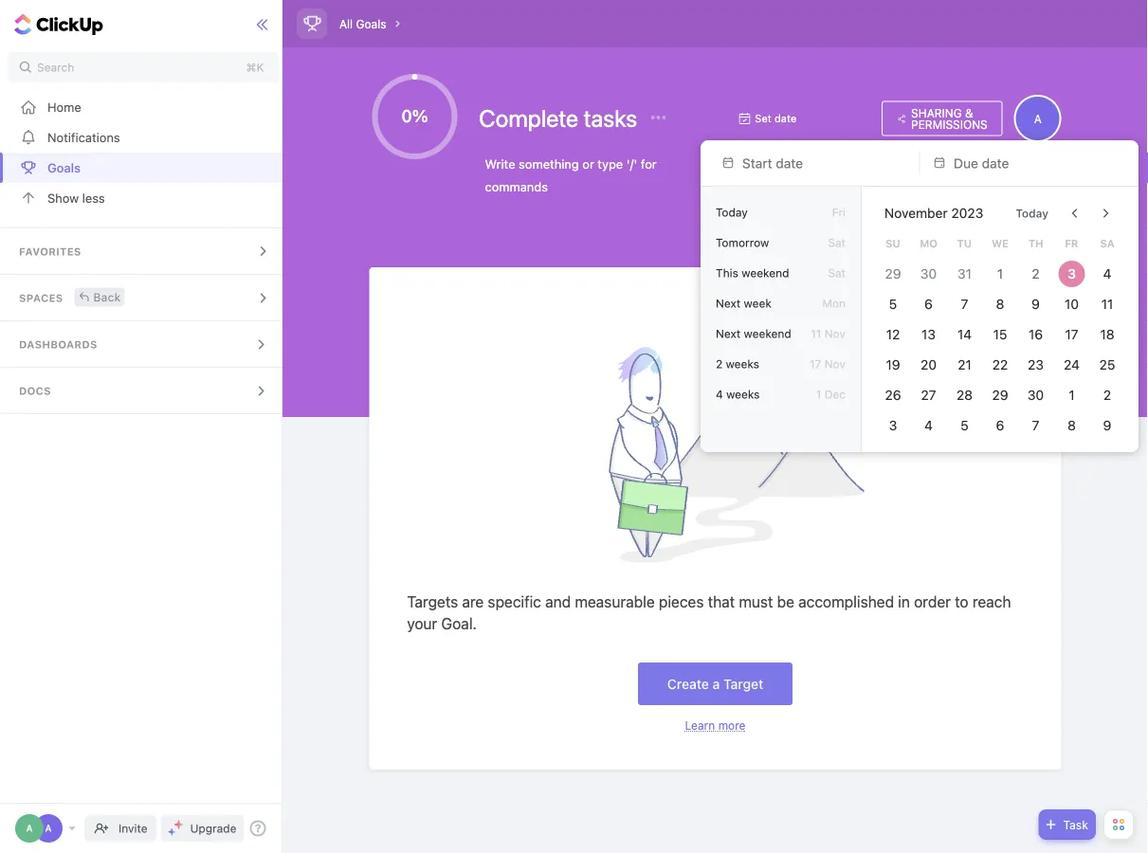 Task type: vqa. For each thing, say whether or not it's contained in the screenshot.


Task type: describe. For each thing, give the bounding box(es) containing it.
11 for 11
[[1102, 296, 1114, 312]]

13
[[922, 327, 936, 342]]

16
[[1029, 327, 1043, 342]]

0 horizontal spatial 1
[[816, 388, 822, 401]]

more
[[718, 719, 746, 732]]

must
[[739, 593, 773, 611]]

be
[[777, 593, 795, 611]]

19
[[886, 357, 900, 373]]

0 horizontal spatial 3
[[889, 418, 897, 433]]

week
[[744, 297, 772, 310]]

docs
[[19, 385, 51, 397]]

1 horizontal spatial 4
[[925, 418, 933, 433]]

20
[[921, 357, 937, 373]]

2 horizontal spatial 1
[[1069, 387, 1075, 403]]

nov for 17 nov
[[825, 358, 846, 371]]

notifications link
[[0, 122, 287, 153]]

next week
[[716, 297, 772, 310]]

back link
[[74, 288, 125, 307]]

sharing
[[911, 107, 962, 120]]

complete
[[479, 104, 579, 132]]

weeks for 4 weeks
[[726, 388, 760, 401]]

0 horizontal spatial 4
[[716, 388, 723, 401]]

1 vertical spatial 30
[[1028, 387, 1044, 403]]

11 nov
[[811, 327, 846, 340]]

31
[[958, 266, 972, 282]]

0 vertical spatial 5
[[889, 296, 897, 312]]

2 vertical spatial 2
[[1104, 387, 1112, 403]]

1 horizontal spatial 5
[[961, 418, 969, 433]]

this
[[716, 266, 739, 280]]

permissions
[[911, 118, 988, 131]]

mon
[[823, 297, 846, 310]]

set
[[755, 112, 772, 125]]

17 nov
[[810, 358, 846, 371]]

targets are specific and measurable pieces that must be accomplished in order to reach your goal.
[[407, 593, 1011, 632]]

next weekend
[[716, 327, 792, 340]]

1 vertical spatial 6
[[996, 418, 1005, 433]]

november
[[885, 205, 948, 221]]

learn more link
[[685, 719, 746, 732]]

less
[[82, 191, 105, 205]]

17 for 17
[[1065, 327, 1079, 342]]

0 horizontal spatial 2
[[716, 358, 723, 371]]

complete tasks
[[479, 104, 643, 132]]

specific
[[488, 593, 541, 611]]

november 2023
[[885, 205, 984, 221]]

favorites
[[19, 246, 81, 258]]

25
[[1100, 357, 1116, 373]]

notifications
[[47, 130, 120, 145]]

are
[[462, 593, 484, 611]]

this weekend
[[716, 266, 789, 280]]

show less
[[47, 191, 105, 205]]

12
[[886, 327, 900, 342]]

fr
[[1065, 237, 1079, 250]]

task
[[1063, 818, 1089, 832]]

fri
[[832, 206, 846, 219]]

set date button
[[729, 107, 873, 130]]

back
[[93, 291, 121, 304]]

21
[[958, 357, 972, 373]]

th
[[1029, 237, 1044, 250]]

10
[[1065, 296, 1079, 312]]

tu
[[957, 237, 972, 250]]

&
[[965, 107, 973, 120]]

1 horizontal spatial 3
[[1068, 266, 1076, 282]]

23
[[1028, 357, 1044, 373]]

15
[[993, 327, 1007, 342]]

sidebar navigation
[[0, 0, 287, 853]]

pieces
[[659, 593, 704, 611]]

weekend for this weekend
[[742, 266, 789, 280]]

mo
[[920, 237, 938, 250]]

18
[[1101, 327, 1115, 342]]

your
[[407, 614, 437, 632]]

Due date text field
[[954, 155, 1104, 171]]

Start date text field
[[743, 155, 893, 171]]

26
[[885, 387, 901, 403]]

28
[[957, 387, 973, 403]]

⌘k
[[246, 61, 264, 74]]

favorites button
[[0, 229, 287, 274]]

we
[[992, 237, 1009, 250]]

1 horizontal spatial 7
[[1032, 418, 1040, 433]]

sat for tomorrow
[[828, 236, 846, 249]]

goals link
[[0, 153, 287, 183]]

invite
[[119, 822, 148, 835]]

24
[[1064, 357, 1080, 373]]

dashboards
[[19, 339, 97, 351]]

and
[[545, 593, 571, 611]]



Task type: locate. For each thing, give the bounding box(es) containing it.
reach
[[973, 593, 1011, 611]]

2 down the th
[[1032, 266, 1040, 282]]

sat down fri
[[828, 236, 846, 249]]

that
[[708, 593, 735, 611]]

29 down su
[[885, 266, 901, 282]]

1 vertical spatial next
[[716, 327, 741, 340]]

8
[[996, 296, 1005, 312], [1068, 418, 1076, 433]]

30
[[921, 266, 937, 282], [1028, 387, 1044, 403]]

0 vertical spatial nov
[[825, 327, 846, 340]]

1 vertical spatial 2
[[716, 358, 723, 371]]

1 vertical spatial weekend
[[744, 327, 792, 340]]

1 vertical spatial nov
[[825, 358, 846, 371]]

11 up 18
[[1102, 296, 1114, 312]]

show
[[47, 191, 79, 205]]

1 vertical spatial 9
[[1104, 418, 1112, 433]]

0 vertical spatial 8
[[996, 296, 1005, 312]]

1 horizontal spatial 1
[[997, 266, 1003, 282]]

1 horizontal spatial 6
[[996, 418, 1005, 433]]

order
[[914, 593, 951, 611]]

4 down 2 weeks
[[716, 388, 723, 401]]

nov for 11 nov
[[825, 327, 846, 340]]

0 horizontal spatial 17
[[810, 358, 822, 371]]

nov down mon
[[825, 327, 846, 340]]

learn more
[[685, 719, 746, 732]]

weeks up 4 weeks
[[726, 358, 760, 371]]

measurable
[[575, 593, 655, 611]]

1 vertical spatial 17
[[810, 358, 822, 371]]

0 horizontal spatial 30
[[921, 266, 937, 282]]

17
[[1065, 327, 1079, 342], [810, 358, 822, 371]]

1 horizontal spatial today
[[1016, 207, 1049, 220]]

0 vertical spatial 2
[[1032, 266, 1040, 282]]

2 vertical spatial 4
[[925, 418, 933, 433]]

1 horizontal spatial 8
[[1068, 418, 1076, 433]]

1 down 24
[[1069, 387, 1075, 403]]

nov up dec
[[825, 358, 846, 371]]

home
[[47, 100, 81, 114]]

sa
[[1101, 237, 1115, 250]]

weekend for next weekend
[[744, 327, 792, 340]]

2023
[[952, 205, 984, 221]]

4 down sa
[[1104, 266, 1112, 282]]

3 down 26
[[889, 418, 897, 433]]

1 vertical spatial 8
[[1068, 418, 1076, 433]]

2 next from the top
[[716, 327, 741, 340]]

1 vertical spatial weeks
[[726, 388, 760, 401]]

weeks down 2 weeks
[[726, 388, 760, 401]]

today button
[[1005, 198, 1060, 229]]

7 down 31
[[961, 296, 968, 312]]

0 vertical spatial 29
[[885, 266, 901, 282]]

learn
[[685, 719, 715, 732]]

5 up 12 at top
[[889, 296, 897, 312]]

0 horizontal spatial today
[[716, 206, 748, 219]]

1 vertical spatial 3
[[889, 418, 897, 433]]

5 down 28
[[961, 418, 969, 433]]

1 vertical spatial 7
[[1032, 418, 1040, 433]]

17 down "11 nov"
[[810, 358, 822, 371]]

11 for 11 nov
[[811, 327, 822, 340]]

sat up mon
[[828, 266, 846, 280]]

2 nov from the top
[[825, 358, 846, 371]]

30 down 23
[[1028, 387, 1044, 403]]

create a target
[[667, 676, 764, 692]]

0 horizontal spatial 8
[[996, 296, 1005, 312]]

2 sat from the top
[[828, 266, 846, 280]]

all goals link
[[335, 11, 391, 36]]

6
[[925, 296, 933, 312], [996, 418, 1005, 433]]

next
[[716, 297, 741, 310], [716, 327, 741, 340]]

5
[[889, 296, 897, 312], [961, 418, 969, 433]]

0 horizontal spatial 7
[[961, 296, 968, 312]]

1 horizontal spatial 11
[[1102, 296, 1114, 312]]

0 vertical spatial sat
[[828, 236, 846, 249]]

goal.
[[441, 614, 477, 632]]

0 vertical spatial next
[[716, 297, 741, 310]]

1 nov from the top
[[825, 327, 846, 340]]

weekend up week
[[742, 266, 789, 280]]

1 dec
[[816, 388, 846, 401]]

in
[[898, 593, 910, 611]]

1 horizontal spatial 30
[[1028, 387, 1044, 403]]

0 vertical spatial 6
[[925, 296, 933, 312]]

next for next weekend
[[716, 327, 741, 340]]

1 vertical spatial 5
[[961, 418, 969, 433]]

0 vertical spatial 17
[[1065, 327, 1079, 342]]

sat for this weekend
[[828, 266, 846, 280]]

29 down 22
[[992, 387, 1009, 403]]

1 left dec
[[816, 388, 822, 401]]

0 vertical spatial 3
[[1068, 266, 1076, 282]]

sat
[[828, 236, 846, 249], [828, 266, 846, 280]]

1 horizontal spatial 2
[[1032, 266, 1040, 282]]

weeks for 2 weeks
[[726, 358, 760, 371]]

4 down 27
[[925, 418, 933, 433]]

1 vertical spatial 29
[[992, 387, 1009, 403]]

0 vertical spatial 4
[[1104, 266, 1112, 282]]

home link
[[0, 92, 287, 122]]

29
[[885, 266, 901, 282], [992, 387, 1009, 403]]

0 vertical spatial 7
[[961, 296, 968, 312]]

4 weeks
[[716, 388, 760, 401]]

0 horizontal spatial 29
[[885, 266, 901, 282]]

today up the th
[[1016, 207, 1049, 220]]

11
[[1102, 296, 1114, 312], [811, 327, 822, 340]]

2 horizontal spatial 4
[[1104, 266, 1112, 282]]

3 down fr
[[1068, 266, 1076, 282]]

27
[[921, 387, 937, 403]]

9 up 16 at top right
[[1032, 296, 1040, 312]]

0 vertical spatial 11
[[1102, 296, 1114, 312]]

2 up 4 weeks
[[716, 358, 723, 371]]

upgrade
[[190, 822, 237, 835]]

3
[[1068, 266, 1076, 282], [889, 418, 897, 433]]

weekend down week
[[744, 327, 792, 340]]

next up 2 weeks
[[716, 327, 741, 340]]

tomorrow
[[716, 236, 769, 249]]

weekend
[[742, 266, 789, 280], [744, 327, 792, 340]]

1 horizontal spatial 17
[[1065, 327, 1079, 342]]

6 up "13"
[[925, 296, 933, 312]]

to
[[955, 593, 969, 611]]

1 horizontal spatial 9
[[1104, 418, 1112, 433]]

30 down 'mo'
[[921, 266, 937, 282]]

2 weeks
[[716, 358, 760, 371]]

all goals
[[339, 17, 386, 30]]

0 vertical spatial weeks
[[726, 358, 760, 371]]

0 horizontal spatial 5
[[889, 296, 897, 312]]

6 down 22
[[996, 418, 1005, 433]]

targets
[[407, 593, 458, 611]]

set date
[[755, 112, 797, 125]]

1 vertical spatial 11
[[811, 327, 822, 340]]

7 down 23
[[1032, 418, 1040, 433]]

22
[[993, 357, 1008, 373]]

1 vertical spatial 4
[[716, 388, 723, 401]]

search
[[37, 61, 74, 74]]

7
[[961, 296, 968, 312], [1032, 418, 1040, 433]]

goals
[[47, 161, 81, 175]]

1 vertical spatial sat
[[828, 266, 846, 280]]

17 for 17 nov
[[810, 358, 822, 371]]

17 down 10
[[1065, 327, 1079, 342]]

1 horizontal spatial 29
[[992, 387, 1009, 403]]

sharing & permissions
[[911, 107, 988, 131]]

upgrade link
[[161, 816, 244, 842]]

8 down 24
[[1068, 418, 1076, 433]]

14
[[957, 327, 972, 342]]

9 down the 25
[[1104, 418, 1112, 433]]

8 up 15 at the top of page
[[996, 296, 1005, 312]]

2 down the 25
[[1104, 387, 1112, 403]]

su
[[886, 237, 901, 250]]

0 vertical spatial 30
[[921, 266, 937, 282]]

0 horizontal spatial 9
[[1032, 296, 1040, 312]]

today up tomorrow
[[716, 206, 748, 219]]

tasks
[[584, 104, 637, 132]]

2
[[1032, 266, 1040, 282], [716, 358, 723, 371], [1104, 387, 1112, 403]]

1 sat from the top
[[828, 236, 846, 249]]

1 down we
[[997, 266, 1003, 282]]

9
[[1032, 296, 1040, 312], [1104, 418, 1112, 433]]

today inside "button"
[[1016, 207, 1049, 220]]

accomplished
[[799, 593, 894, 611]]

1
[[997, 266, 1003, 282], [1069, 387, 1075, 403], [816, 388, 822, 401]]

next left week
[[716, 297, 741, 310]]

dec
[[825, 388, 846, 401]]

date
[[775, 112, 797, 125]]

0 horizontal spatial 6
[[925, 296, 933, 312]]

0 vertical spatial weekend
[[742, 266, 789, 280]]

2 horizontal spatial 2
[[1104, 387, 1112, 403]]

0 vertical spatial 9
[[1032, 296, 1040, 312]]

1 next from the top
[[716, 297, 741, 310]]

weeks
[[726, 358, 760, 371], [726, 388, 760, 401]]

0 horizontal spatial 11
[[811, 327, 822, 340]]

next for next week
[[716, 297, 741, 310]]

11 up 17 nov
[[811, 327, 822, 340]]



